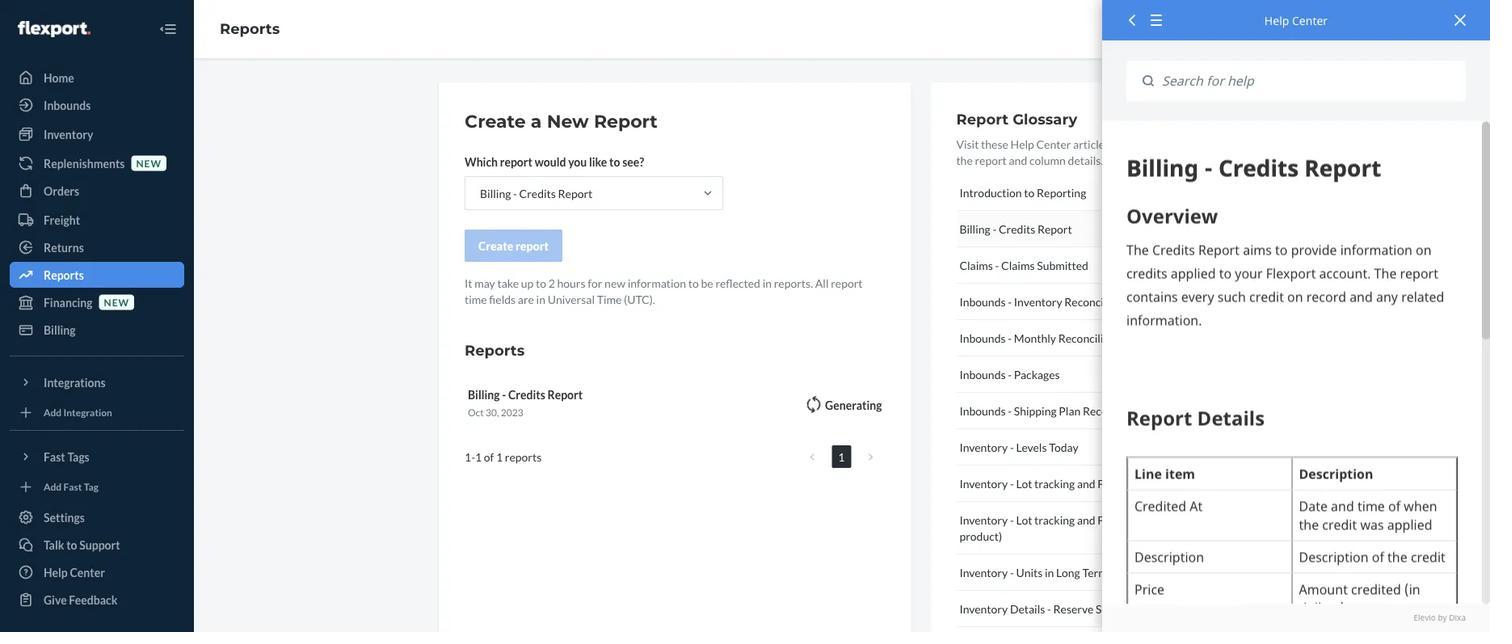 Task type: locate. For each thing, give the bounding box(es) containing it.
- for inbounds - shipping plan reconciliation button
[[1008, 404, 1012, 418]]

fefo left (all
[[1098, 477, 1127, 490]]

1 vertical spatial a
[[1143, 137, 1149, 151]]

inbounds - inventory reconciliation button
[[957, 284, 1220, 320]]

- for inbounds - monthly reconciliation button
[[1008, 331, 1012, 345]]

inbounds inside inbounds link
[[44, 98, 91, 112]]

reconciliation down inbounds - inventory reconciliation button
[[1059, 331, 1129, 345]]

billing down which
[[480, 186, 511, 200]]

center up "column"
[[1037, 137, 1072, 151]]

center up search search field
[[1293, 13, 1328, 28]]

1 vertical spatial billing - credits report
[[960, 222, 1073, 236]]

integrations button
[[10, 369, 184, 395]]

help down report glossary in the top right of the page
[[1011, 137, 1035, 151]]

new inside it may take up to 2 hours for new information to be reflected in reports. all report time fields are in universal time (utc).
[[605, 276, 626, 290]]

center
[[1293, 13, 1328, 28], [1037, 137, 1072, 151], [70, 566, 105, 579]]

inbounds up inbounds - packages
[[960, 331, 1006, 345]]

1 lot from the top
[[1017, 477, 1033, 490]]

details.
[[1068, 153, 1104, 167]]

tracking down today
[[1035, 477, 1075, 490]]

2 vertical spatial new
[[104, 296, 129, 308]]

inbounds down claims - claims submitted
[[960, 295, 1006, 308]]

reports link
[[220, 20, 280, 38], [10, 262, 184, 288]]

billing - credits report down would
[[480, 186, 593, 200]]

credits down introduction to reporting on the right of page
[[999, 222, 1036, 236]]

inventory - units in long term storage button
[[957, 555, 1220, 591]]

inventory
[[44, 127, 93, 141], [1015, 295, 1063, 308], [960, 440, 1008, 454], [960, 477, 1008, 490], [960, 513, 1008, 527], [960, 566, 1008, 579], [960, 602, 1008, 616]]

dixa
[[1450, 613, 1467, 624]]

help center up search search field
[[1265, 13, 1328, 28]]

inventory left 'details'
[[960, 602, 1008, 616]]

0 horizontal spatial of
[[484, 450, 494, 464]]

submitted
[[1037, 258, 1089, 272]]

2 vertical spatial in
[[1045, 566, 1055, 579]]

help center up give feedback
[[44, 566, 105, 579]]

- left the units
[[1011, 566, 1014, 579]]

inventory up product)
[[960, 513, 1008, 527]]

inventory - lot tracking and fefo (all products) button
[[957, 466, 1220, 502]]

new up billing link
[[104, 296, 129, 308]]

of
[[1209, 137, 1219, 151], [484, 450, 494, 464]]

long
[[1057, 566, 1081, 579]]

inbounds link
[[10, 92, 184, 118]]

chevron right image
[[869, 451, 874, 463]]

1 horizontal spatial of
[[1209, 137, 1219, 151]]

inbounds for inbounds - monthly reconciliation
[[960, 331, 1006, 345]]

create up may
[[479, 239, 514, 253]]

0 vertical spatial reports link
[[220, 20, 280, 38]]

2 fefo from the top
[[1098, 513, 1127, 527]]

credits
[[520, 186, 556, 200], [999, 222, 1036, 236], [508, 388, 546, 401]]

0 vertical spatial credits
[[520, 186, 556, 200]]

inbounds left the packages
[[960, 367, 1006, 381]]

product)
[[960, 529, 1003, 543]]

- up inbounds - inventory reconciliation
[[996, 258, 1000, 272]]

0 horizontal spatial help center
[[44, 566, 105, 579]]

new for replenishments
[[136, 157, 162, 169]]

2 vertical spatial center
[[70, 566, 105, 579]]

packages
[[1015, 367, 1060, 381]]

1 vertical spatial fefo
[[1098, 513, 1127, 527]]

inbounds inside inbounds - inventory reconciliation button
[[960, 295, 1006, 308]]

create report button
[[465, 230, 563, 262]]

1 horizontal spatial help
[[1011, 137, 1035, 151]]

financing
[[44, 296, 93, 309]]

- for "claims - claims submitted" button
[[996, 258, 1000, 272]]

center down talk to support
[[70, 566, 105, 579]]

lot up the units
[[1017, 513, 1033, 527]]

0 horizontal spatial in
[[537, 292, 546, 306]]

claims left the submitted
[[1002, 258, 1035, 272]]

billing down introduction
[[960, 222, 991, 236]]

1 horizontal spatial center
[[1037, 137, 1072, 151]]

1 vertical spatial new
[[605, 276, 626, 290]]

1 vertical spatial storage
[[1096, 602, 1135, 616]]

introduction to reporting
[[960, 186, 1087, 199]]

chevron left image
[[810, 451, 815, 463]]

monthly
[[1015, 331, 1057, 345]]

credits inside billing - credits report oct 30, 2023
[[508, 388, 546, 401]]

0 vertical spatial add
[[44, 407, 62, 418]]

- for inventory - units in long term storage button
[[1011, 566, 1014, 579]]

- down inventory - levels today
[[1011, 477, 1014, 490]]

inventory down inventory - levels today
[[960, 477, 1008, 490]]

- left monthly
[[1008, 331, 1012, 345]]

help up search search field
[[1265, 13, 1290, 28]]

close navigation image
[[158, 19, 178, 39]]

report glossary
[[957, 110, 1078, 128]]

create
[[465, 110, 526, 132], [479, 239, 514, 253]]

see?
[[623, 155, 644, 169]]

0 horizontal spatial help
[[44, 566, 68, 579]]

- left shipping
[[1008, 404, 1012, 418]]

in left reports.
[[763, 276, 772, 290]]

(utc).
[[624, 292, 656, 306]]

billing up oct
[[468, 388, 500, 401]]

1 vertical spatial reports
[[44, 268, 84, 282]]

plan
[[1059, 404, 1081, 418]]

1 vertical spatial and
[[1078, 477, 1096, 490]]

1 horizontal spatial in
[[763, 276, 772, 290]]

- up inventory - units in long term storage
[[1011, 513, 1014, 527]]

a left new
[[531, 110, 542, 132]]

report inside button
[[1038, 222, 1073, 236]]

fefo for (all
[[1098, 477, 1127, 490]]

of right description
[[1209, 137, 1219, 151]]

0 vertical spatial reconciliation
[[1065, 295, 1136, 308]]

reflected
[[716, 276, 761, 290]]

help
[[1265, 13, 1290, 28], [1011, 137, 1035, 151], [44, 566, 68, 579]]

0 vertical spatial center
[[1293, 13, 1328, 28]]

claims - claims submitted
[[960, 258, 1089, 272]]

tracking
[[1035, 477, 1075, 490], [1035, 513, 1075, 527]]

- down oct
[[471, 450, 475, 464]]

- down introduction
[[993, 222, 997, 236]]

new up the orders link
[[136, 157, 162, 169]]

in left long
[[1045, 566, 1055, 579]]

storage right reserve
[[1096, 602, 1135, 616]]

- inside inventory - lot tracking and fefo (single product)
[[1011, 513, 1014, 527]]

- inside billing - credits report oct 30, 2023
[[502, 388, 506, 401]]

oct
[[468, 407, 484, 418]]

which report would you like to see?
[[465, 155, 644, 169]]

2 1 from the left
[[475, 450, 482, 464]]

- for inventory - lot tracking and fefo (single product) button
[[1011, 513, 1014, 527]]

tracking for (single
[[1035, 513, 1075, 527]]

it may take up to 2 hours for new information to be reflected in reports. all report time fields are in universal time (utc).
[[465, 276, 863, 306]]

it
[[465, 276, 473, 290]]

1 vertical spatial credits
[[999, 222, 1036, 236]]

universal
[[548, 292, 595, 306]]

inventory for inventory - levels today
[[960, 440, 1008, 454]]

help up give
[[44, 566, 68, 579]]

give feedback
[[44, 593, 118, 607]]

fast left tag
[[63, 481, 82, 493]]

1 vertical spatial help center
[[44, 566, 105, 579]]

report right all
[[831, 276, 863, 290]]

visit these help center articles to get a description of the report and column details.
[[957, 137, 1219, 167]]

2 horizontal spatial new
[[605, 276, 626, 290]]

billing - credits report down introduction to reporting on the right of page
[[960, 222, 1073, 236]]

tags
[[67, 450, 90, 464]]

in
[[763, 276, 772, 290], [537, 292, 546, 306], [1045, 566, 1055, 579]]

reconciliation for inbounds - inventory reconciliation
[[1065, 295, 1136, 308]]

in right are
[[537, 292, 546, 306]]

and down inventory - lot tracking and fefo (all products) button
[[1078, 513, 1096, 527]]

add for add fast tag
[[44, 481, 62, 493]]

fefo inside inventory - lot tracking and fefo (all products) button
[[1098, 477, 1127, 490]]

2 vertical spatial and
[[1078, 513, 1096, 527]]

- up "2023"
[[502, 388, 506, 401]]

0 vertical spatial fefo
[[1098, 477, 1127, 490]]

0 vertical spatial of
[[1209, 137, 1219, 151]]

2 add from the top
[[44, 481, 62, 493]]

to left get on the right of page
[[1112, 137, 1123, 151]]

a
[[531, 110, 542, 132], [1143, 137, 1149, 151]]

1
[[465, 450, 471, 464], [475, 450, 482, 464], [496, 450, 503, 464], [839, 450, 845, 464]]

lot for inventory - lot tracking and fefo (single product)
[[1017, 513, 1033, 527]]

to left reporting
[[1025, 186, 1035, 199]]

report left would
[[500, 155, 533, 169]]

inbounds inside inbounds - packages button
[[960, 367, 1006, 381]]

credits down would
[[520, 186, 556, 200]]

a right get on the right of page
[[1143, 137, 1149, 151]]

tracking inside inventory - lot tracking and fefo (single product)
[[1035, 513, 1075, 527]]

inbounds down home
[[44, 98, 91, 112]]

inbounds
[[44, 98, 91, 112], [960, 295, 1006, 308], [960, 331, 1006, 345], [960, 367, 1006, 381], [960, 404, 1006, 418]]

tracking down the inventory - lot tracking and fefo (all products)
[[1035, 513, 1075, 527]]

1 vertical spatial lot
[[1017, 513, 1033, 527]]

2 tracking from the top
[[1035, 513, 1075, 527]]

2
[[549, 276, 555, 290]]

inbounds inside inbounds - shipping plan reconciliation button
[[960, 404, 1006, 418]]

introduction
[[960, 186, 1022, 199]]

0 vertical spatial help
[[1265, 13, 1290, 28]]

inbounds - packages button
[[957, 357, 1220, 393]]

tag
[[84, 481, 99, 493]]

talk to support
[[44, 538, 120, 552]]

report down these
[[975, 153, 1007, 167]]

- for inventory - levels today button
[[1011, 440, 1014, 454]]

storage right term
[[1110, 566, 1149, 579]]

- down which report would you like to see?
[[513, 186, 517, 200]]

inbounds inside inbounds - monthly reconciliation button
[[960, 331, 1006, 345]]

billing down financing
[[44, 323, 76, 337]]

add integration link
[[10, 402, 184, 424]]

inventory - lot tracking and fefo (all products)
[[960, 477, 1193, 490]]

add left integration
[[44, 407, 62, 418]]

help inside visit these help center articles to get a description of the report and column details.
[[1011, 137, 1035, 151]]

billing
[[480, 186, 511, 200], [960, 222, 991, 236], [44, 323, 76, 337], [468, 388, 500, 401]]

lot down inventory - levels today
[[1017, 477, 1033, 490]]

which
[[465, 155, 498, 169]]

-
[[513, 186, 517, 200], [993, 222, 997, 236], [996, 258, 1000, 272], [1008, 295, 1012, 308], [1008, 331, 1012, 345], [1008, 367, 1012, 381], [502, 388, 506, 401], [1008, 404, 1012, 418], [1011, 440, 1014, 454], [471, 450, 475, 464], [1011, 477, 1014, 490], [1011, 513, 1014, 527], [1011, 566, 1014, 579], [1048, 602, 1052, 616]]

1 horizontal spatial help center
[[1265, 13, 1328, 28]]

reconciliation down inbounds - packages button
[[1083, 404, 1154, 418]]

- for inbounds - packages button
[[1008, 367, 1012, 381]]

new
[[547, 110, 589, 132]]

claims down introduction
[[960, 258, 993, 272]]

fast tags button
[[10, 444, 184, 470]]

inventory left levels
[[960, 440, 1008, 454]]

1 add from the top
[[44, 407, 62, 418]]

- left levels
[[1011, 440, 1014, 454]]

0 vertical spatial new
[[136, 157, 162, 169]]

products)
[[1146, 477, 1193, 490]]

2 horizontal spatial in
[[1045, 566, 1055, 579]]

fast left tags
[[44, 450, 65, 464]]

create up which
[[465, 110, 526, 132]]

reports.
[[774, 276, 813, 290]]

1 vertical spatial create
[[479, 239, 514, 253]]

4 1 from the left
[[839, 450, 845, 464]]

(single
[[1129, 513, 1161, 527]]

add integration
[[44, 407, 112, 418]]

2 vertical spatial credits
[[508, 388, 546, 401]]

reconciliation down "claims - claims submitted" button
[[1065, 295, 1136, 308]]

- for inventory - lot tracking and fefo (all products) button
[[1011, 477, 1014, 490]]

new for financing
[[104, 296, 129, 308]]

inbounds for inbounds
[[44, 98, 91, 112]]

credits up "2023"
[[508, 388, 546, 401]]

1 horizontal spatial new
[[136, 157, 162, 169]]

1 horizontal spatial billing - credits report
[[960, 222, 1073, 236]]

billing - credits report
[[480, 186, 593, 200], [960, 222, 1073, 236]]

articles
[[1074, 137, 1110, 151]]

inventory inside inventory - lot tracking and fefo (single product)
[[960, 513, 1008, 527]]

claims
[[960, 258, 993, 272], [1002, 258, 1035, 272]]

2 vertical spatial reports
[[465, 341, 525, 359]]

1 horizontal spatial a
[[1143, 137, 1149, 151]]

inventory for inventory - units in long term storage
[[960, 566, 1008, 579]]

0 horizontal spatial a
[[531, 110, 542, 132]]

lot inside inventory - lot tracking and fefo (single product)
[[1017, 513, 1033, 527]]

0 vertical spatial storage
[[1110, 566, 1149, 579]]

1 vertical spatial reconciliation
[[1059, 331, 1129, 345]]

- down claims - claims submitted
[[1008, 295, 1012, 308]]

generating
[[826, 398, 882, 412]]

help center link
[[10, 559, 184, 585]]

1 vertical spatial add
[[44, 481, 62, 493]]

0 vertical spatial help center
[[1265, 13, 1328, 28]]

information
[[628, 276, 687, 290]]

reporting
[[1037, 186, 1087, 199]]

fefo inside inventory - lot tracking and fefo (single product)
[[1098, 513, 1127, 527]]

- for inbounds - inventory reconciliation button
[[1008, 295, 1012, 308]]

and down inventory - levels today button
[[1078, 477, 1096, 490]]

create inside button
[[479, 239, 514, 253]]

- left the packages
[[1008, 367, 1012, 381]]

1 link
[[832, 446, 852, 468]]

(all
[[1129, 477, 1144, 490]]

inventory down product)
[[960, 566, 1008, 579]]

to
[[1112, 137, 1123, 151], [610, 155, 620, 169], [1025, 186, 1035, 199], [536, 276, 547, 290], [689, 276, 699, 290], [66, 538, 77, 552]]

create for create report
[[479, 239, 514, 253]]

1 tracking from the top
[[1035, 477, 1075, 490]]

inbounds - inventory reconciliation
[[960, 295, 1136, 308]]

of left reports
[[484, 450, 494, 464]]

0 horizontal spatial new
[[104, 296, 129, 308]]

replenishments
[[44, 156, 125, 170]]

0 horizontal spatial claims
[[960, 258, 993, 272]]

inbounds down inbounds - packages
[[960, 404, 1006, 418]]

and inside inventory - lot tracking and fefo (single product)
[[1078, 513, 1096, 527]]

new up time
[[605, 276, 626, 290]]

1 horizontal spatial reports link
[[220, 20, 280, 38]]

report up up at the top
[[516, 239, 549, 253]]

billing - credits report inside button
[[960, 222, 1073, 236]]

inventory up replenishments
[[44, 127, 93, 141]]

0 vertical spatial lot
[[1017, 477, 1033, 490]]

create report
[[479, 239, 549, 253]]

0 vertical spatial create
[[465, 110, 526, 132]]

1 vertical spatial tracking
[[1035, 513, 1075, 527]]

0 vertical spatial in
[[763, 276, 772, 290]]

add up settings
[[44, 481, 62, 493]]

lot
[[1017, 477, 1033, 490], [1017, 513, 1033, 527]]

in inside button
[[1045, 566, 1055, 579]]

inventory link
[[10, 121, 184, 147]]

0 vertical spatial reports
[[220, 20, 280, 38]]

settings link
[[10, 504, 184, 530]]

1 fefo from the top
[[1098, 477, 1127, 490]]

and for inventory - lot tracking and fefo (single product)
[[1078, 513, 1096, 527]]

storage inside button
[[1096, 602, 1135, 616]]

2 vertical spatial reconciliation
[[1083, 404, 1154, 418]]

2 lot from the top
[[1017, 513, 1033, 527]]

0 vertical spatial and
[[1009, 153, 1028, 167]]

1 horizontal spatial claims
[[1002, 258, 1035, 272]]

tracking inside inventory - lot tracking and fefo (all products) button
[[1035, 477, 1075, 490]]

1 horizontal spatial reports
[[220, 20, 280, 38]]

2 horizontal spatial help
[[1265, 13, 1290, 28]]

and left "column"
[[1009, 153, 1028, 167]]

1 vertical spatial fast
[[63, 481, 82, 493]]

0 horizontal spatial reports link
[[10, 262, 184, 288]]

0 vertical spatial billing - credits report
[[480, 186, 593, 200]]

fefo left '(single'
[[1098, 513, 1127, 527]]

0 vertical spatial tracking
[[1035, 477, 1075, 490]]

0 vertical spatial fast
[[44, 450, 65, 464]]

0 horizontal spatial center
[[70, 566, 105, 579]]

inventory inside button
[[960, 566, 1008, 579]]

0 vertical spatial a
[[531, 110, 542, 132]]

1 vertical spatial center
[[1037, 137, 1072, 151]]

1 vertical spatial help
[[1011, 137, 1035, 151]]



Task type: vqa. For each thing, say whether or not it's contained in the screenshot.
Box. to the right
no



Task type: describe. For each thing, give the bounding box(es) containing it.
these
[[982, 137, 1009, 151]]

inventory - levels today
[[960, 440, 1079, 454]]

billing - credits report oct 30, 2023
[[468, 388, 583, 418]]

freight link
[[10, 207, 184, 233]]

storage inside button
[[1110, 566, 1149, 579]]

time
[[597, 292, 622, 306]]

inventory for inventory - lot tracking and fefo (all products)
[[960, 477, 1008, 490]]

inbounds - monthly reconciliation button
[[957, 320, 1220, 357]]

flexport logo image
[[18, 21, 90, 37]]

a inside visit these help center articles to get a description of the report and column details.
[[1143, 137, 1149, 151]]

create a new report
[[465, 110, 658, 132]]

details
[[1011, 602, 1046, 616]]

add fast tag link
[[10, 476, 184, 498]]

1 - 1 of 1 reports
[[465, 450, 542, 464]]

credits inside button
[[999, 222, 1036, 236]]

today
[[1050, 440, 1079, 454]]

and for inventory - lot tracking and fefo (all products)
[[1078, 477, 1096, 490]]

inbounds - shipping plan reconciliation button
[[957, 393, 1220, 429]]

for
[[588, 276, 603, 290]]

support
[[79, 538, 120, 552]]

1 vertical spatial reports link
[[10, 262, 184, 288]]

30,
[[486, 407, 499, 418]]

returns
[[44, 241, 84, 254]]

0 horizontal spatial billing - credits report
[[480, 186, 593, 200]]

claims - claims submitted button
[[957, 247, 1220, 284]]

inventory - lot tracking and fefo (single product)
[[960, 513, 1161, 543]]

- right 'details'
[[1048, 602, 1052, 616]]

create for create a new report
[[465, 110, 526, 132]]

inventory - lot tracking and fefo (single product) button
[[957, 502, 1220, 555]]

inventory details - reserve storage
[[960, 602, 1135, 616]]

integration
[[63, 407, 112, 418]]

give
[[44, 593, 67, 607]]

of inside visit these help center articles to get a description of the report and column details.
[[1209, 137, 1219, 151]]

elevio
[[1414, 613, 1437, 624]]

take
[[498, 276, 519, 290]]

inventory details - reserve storage button
[[957, 591, 1220, 627]]

inbounds for inbounds - packages
[[960, 367, 1006, 381]]

give feedback button
[[10, 587, 184, 613]]

feedback
[[69, 593, 118, 607]]

glossary
[[1013, 110, 1078, 128]]

fields
[[489, 292, 516, 306]]

talk to support button
[[10, 532, 184, 558]]

- for billing - credits report button
[[993, 222, 997, 236]]

add fast tag
[[44, 481, 99, 493]]

report inside billing - credits report oct 30, 2023
[[548, 388, 583, 401]]

3 1 from the left
[[496, 450, 503, 464]]

reconciliation for inbounds - monthly reconciliation
[[1059, 331, 1129, 345]]

levels
[[1017, 440, 1047, 454]]

and inside visit these help center articles to get a description of the report and column details.
[[1009, 153, 1028, 167]]

would
[[535, 155, 566, 169]]

billing link
[[10, 317, 184, 343]]

inventory - levels today button
[[957, 429, 1220, 466]]

units
[[1017, 566, 1043, 579]]

2 claims from the left
[[1002, 258, 1035, 272]]

Search search field
[[1155, 61, 1467, 101]]

be
[[701, 276, 714, 290]]

get
[[1125, 137, 1141, 151]]

tracking for (all
[[1035, 477, 1075, 490]]

all
[[816, 276, 829, 290]]

report inside it may take up to 2 hours for new information to be reflected in reports. all report time fields are in universal time (utc).
[[831, 276, 863, 290]]

inventory up monthly
[[1015, 295, 1063, 308]]

the
[[957, 153, 973, 167]]

shipping
[[1015, 404, 1057, 418]]

inventory - units in long term storage
[[960, 566, 1149, 579]]

freight
[[44, 213, 80, 227]]

1 claims from the left
[[960, 258, 993, 272]]

are
[[518, 292, 534, 306]]

center inside visit these help center articles to get a description of the report and column details.
[[1037, 137, 1072, 151]]

returns link
[[10, 234, 184, 260]]

inventory for inventory
[[44, 127, 93, 141]]

to right talk
[[66, 538, 77, 552]]

report inside button
[[516, 239, 549, 253]]

reserve
[[1054, 602, 1094, 616]]

elevio by dixa
[[1414, 613, 1467, 624]]

home
[[44, 71, 74, 84]]

billing - credits report button
[[957, 211, 1220, 247]]

report inside visit these help center articles to get a description of the report and column details.
[[975, 153, 1007, 167]]

fefo for (single
[[1098, 513, 1127, 527]]

inventory for inventory details - reserve storage
[[960, 602, 1008, 616]]

1 vertical spatial in
[[537, 292, 546, 306]]

orders link
[[10, 178, 184, 204]]

to inside visit these help center articles to get a description of the report and column details.
[[1112, 137, 1123, 151]]

may
[[475, 276, 495, 290]]

to right "like"
[[610, 155, 620, 169]]

term
[[1083, 566, 1108, 579]]

1 vertical spatial of
[[484, 450, 494, 464]]

hours
[[557, 276, 586, 290]]

description
[[1151, 137, 1207, 151]]

lot for inventory - lot tracking and fefo (all products)
[[1017, 477, 1033, 490]]

like
[[589, 155, 607, 169]]

settings
[[44, 511, 85, 524]]

fast inside dropdown button
[[44, 450, 65, 464]]

2023
[[501, 407, 524, 418]]

billing inside button
[[960, 222, 991, 236]]

talk
[[44, 538, 64, 552]]

inbounds for inbounds - shipping plan reconciliation
[[960, 404, 1006, 418]]

inventory for inventory - lot tracking and fefo (single product)
[[960, 513, 1008, 527]]

to left "be"
[[689, 276, 699, 290]]

fast tags
[[44, 450, 90, 464]]

1 1 from the left
[[465, 450, 471, 464]]

time
[[465, 292, 487, 306]]

2 horizontal spatial reports
[[465, 341, 525, 359]]

2 horizontal spatial center
[[1293, 13, 1328, 28]]

0 horizontal spatial reports
[[44, 268, 84, 282]]

billing inside billing - credits report oct 30, 2023
[[468, 388, 500, 401]]

up
[[521, 276, 534, 290]]

to left 2 in the left top of the page
[[536, 276, 547, 290]]

2 vertical spatial help
[[44, 566, 68, 579]]

add for add integration
[[44, 407, 62, 418]]

inbounds for inbounds - inventory reconciliation
[[960, 295, 1006, 308]]

introduction to reporting button
[[957, 175, 1220, 211]]

column
[[1030, 153, 1066, 167]]



